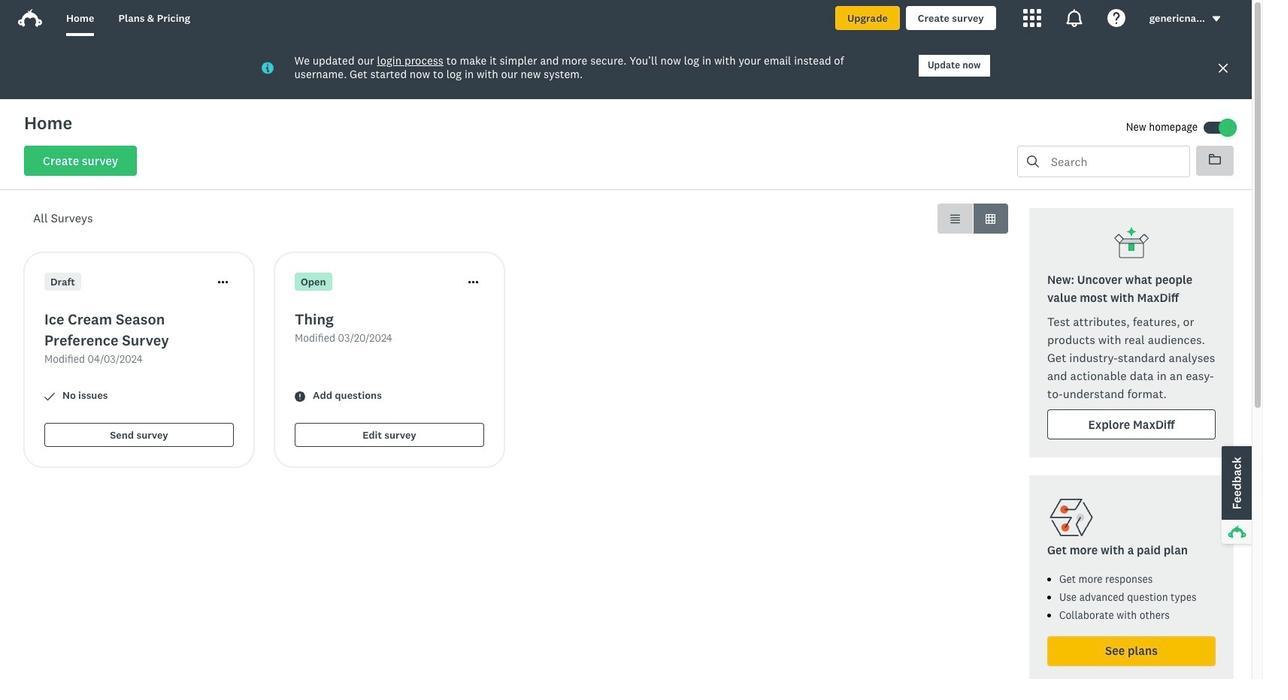Task type: locate. For each thing, give the bounding box(es) containing it.
search image
[[1027, 156, 1039, 168]]

search image
[[1027, 156, 1039, 168]]

warning image
[[295, 391, 305, 402]]

2 brand logo image from the top
[[18, 9, 42, 27]]

no issues image
[[44, 391, 55, 402]]

folders image
[[1209, 153, 1221, 165], [1209, 154, 1221, 165]]

dropdown arrow icon image
[[1211, 14, 1222, 24], [1212, 16, 1220, 22]]

products icon image
[[1023, 9, 1041, 27], [1023, 9, 1041, 27]]

Search text field
[[1039, 147, 1189, 177]]

brand logo image
[[18, 6, 42, 30], [18, 9, 42, 27]]

group
[[938, 204, 1008, 234]]

help icon image
[[1107, 9, 1125, 27]]



Task type: vqa. For each thing, say whether or not it's contained in the screenshot.
notification center icon
yes



Task type: describe. For each thing, give the bounding box(es) containing it.
2 folders image from the top
[[1209, 154, 1221, 165]]

x image
[[1217, 62, 1229, 74]]

1 folders image from the top
[[1209, 153, 1221, 165]]

response based pricing icon image
[[1047, 494, 1095, 542]]

1 brand logo image from the top
[[18, 6, 42, 30]]

max diff icon image
[[1113, 226, 1150, 262]]

notification center icon image
[[1065, 9, 1083, 27]]



